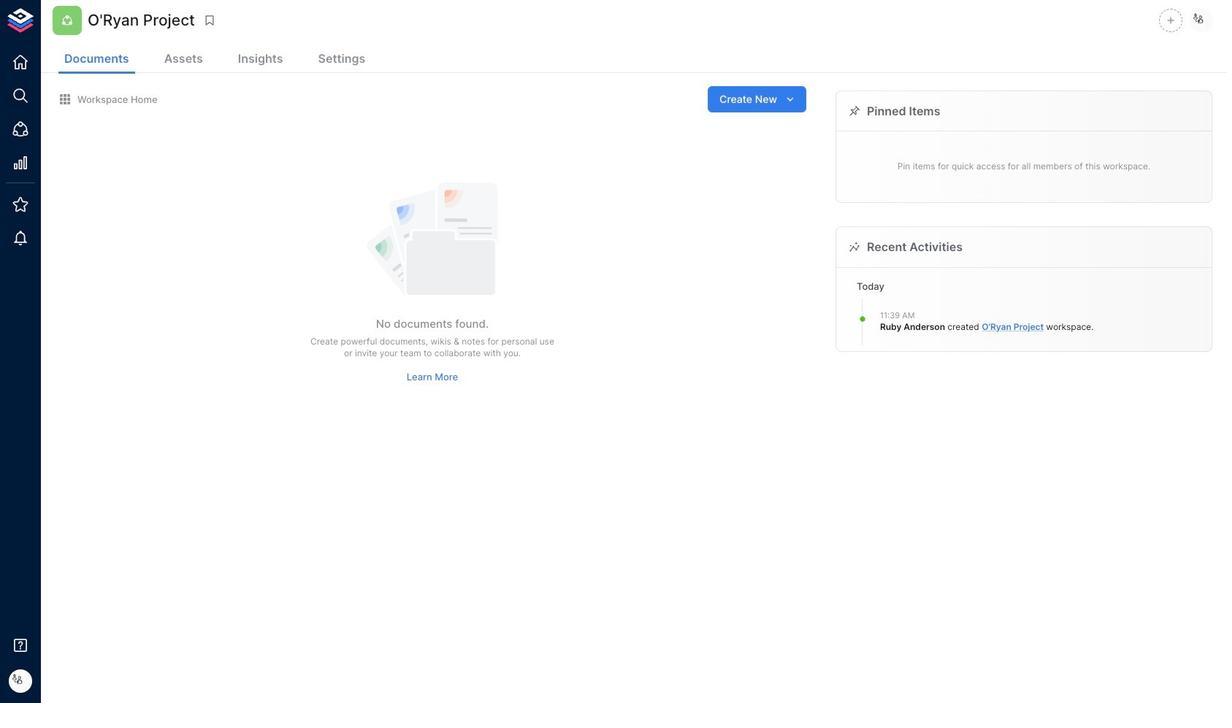Task type: vqa. For each thing, say whether or not it's contained in the screenshot.
Bookmark icon
yes



Task type: describe. For each thing, give the bounding box(es) containing it.
ruby anderson image
[[1191, 9, 1214, 32]]

bookmark image
[[203, 14, 216, 27]]



